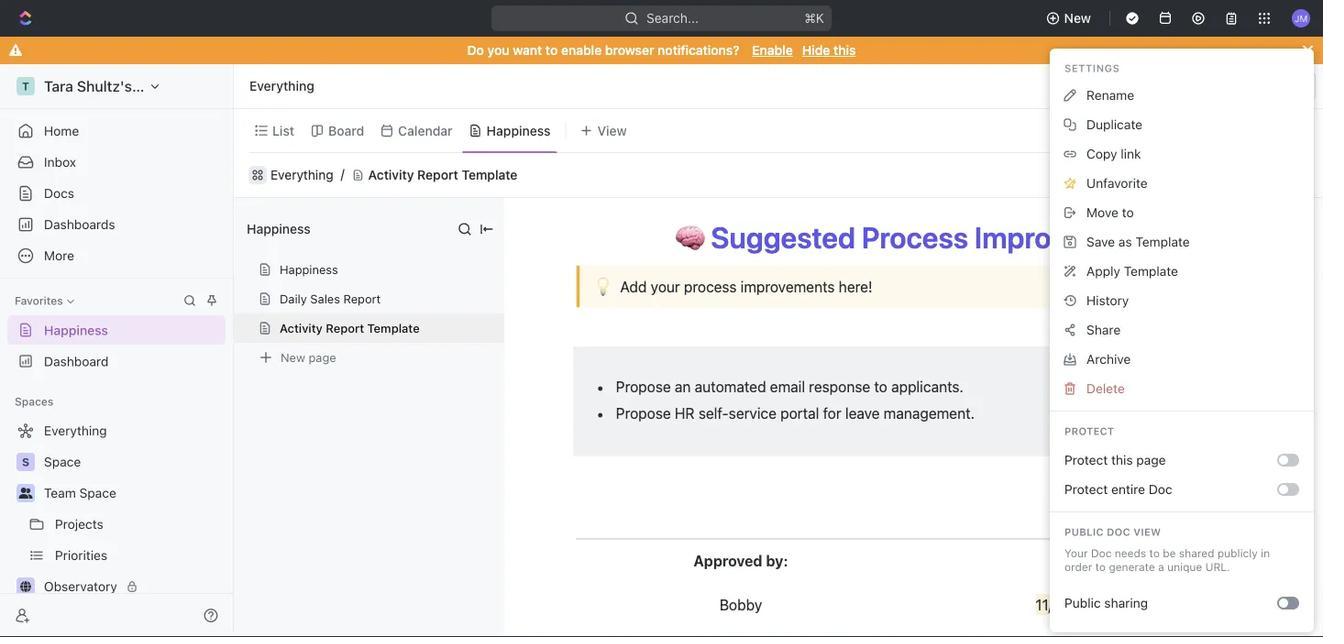 Task type: describe. For each thing, give the bounding box(es) containing it.
copy link
[[1087, 146, 1141, 161]]

save as template button
[[1057, 227, 1307, 257]]

duplicate
[[1087, 117, 1143, 132]]

dashboard link
[[7, 347, 226, 376]]

be
[[1163, 547, 1176, 560]]

url.
[[1206, 561, 1230, 574]]

board
[[328, 123, 364, 138]]

approved
[[694, 553, 763, 570]]

your
[[651, 278, 680, 296]]

customize
[[1114, 123, 1178, 138]]

enable
[[752, 43, 793, 58]]

everything for the bottommost everything link
[[271, 167, 333, 183]]

template inside save as template button
[[1136, 234, 1190, 249]]

1 horizontal spatial share
[[1122, 167, 1158, 182]]

new page
[[281, 351, 336, 365]]

copy
[[1087, 146, 1117, 161]]

user group image
[[19, 488, 33, 499]]

list
[[272, 123, 294, 138]]

home link
[[7, 116, 226, 146]]

unique
[[1167, 561, 1202, 574]]

dashboards link
[[7, 210, 226, 239]]

hr
[[675, 405, 695, 422]]

calendar link
[[394, 118, 453, 144]]

to inside move to button
[[1122, 205, 1134, 220]]

history button
[[1057, 286, 1307, 315]]

dashboard
[[44, 354, 109, 369]]

daily
[[280, 292, 307, 306]]

inbox
[[44, 155, 76, 170]]

here!
[[839, 278, 873, 296]]

board link
[[325, 118, 364, 144]]

email
[[770, 378, 805, 396]]

1 vertical spatial page
[[1137, 453, 1166, 468]]

dashboards
[[44, 217, 115, 232]]

1 propose from the top
[[616, 378, 671, 396]]

publicly
[[1218, 547, 1258, 560]]

search...
[[647, 11, 699, 26]]

improvements
[[741, 278, 835, 296]]

in
[[1261, 547, 1270, 560]]

🧠 suggested process improvement
[[582, 220, 1231, 255]]

template inside apply template button
[[1124, 264, 1178, 279]]

docs link
[[7, 179, 226, 208]]

0 vertical spatial page
[[309, 351, 336, 365]]

customize button
[[1090, 118, 1184, 144]]

public sharing
[[1065, 596, 1148, 611]]

move
[[1087, 205, 1119, 220]]

approved by:
[[694, 553, 788, 570]]

enable
[[561, 43, 602, 58]]

2 vertical spatial doc
[[1091, 547, 1112, 560]]

💡
[[593, 277, 609, 297]]

automated
[[695, 378, 766, 396]]

duplicate button
[[1057, 110, 1307, 139]]

new for new
[[1064, 11, 1091, 26]]

protect this page
[[1065, 453, 1166, 468]]

0 horizontal spatial activity
[[280, 321, 323, 335]]

public for public doc view your doc needs to be shared publicly in order to generate a unique url.
[[1065, 526, 1104, 538]]

archive button
[[1057, 345, 1307, 374]]

link
[[1121, 146, 1141, 161]]

view
[[1134, 526, 1161, 538]]

sharing
[[1104, 596, 1148, 611]]

0 vertical spatial happiness link
[[483, 118, 551, 144]]

to right order
[[1096, 561, 1106, 574]]

new for new page
[[281, 351, 305, 365]]

order
[[1065, 561, 1092, 574]]

delete
[[1087, 381, 1125, 396]]

settings
[[1065, 62, 1120, 74]]

new button
[[1039, 4, 1102, 33]]

move to button
[[1057, 198, 1307, 227]]

generate
[[1109, 561, 1155, 574]]

1 vertical spatial doc
[[1107, 526, 1131, 538]]

public doc view your doc needs to be shared publicly in order to generate a unique url.
[[1065, 526, 1270, 574]]

do you want to enable browser notifications? enable hide this
[[467, 43, 856, 58]]

to right want
[[546, 43, 558, 58]]

favorites button
[[7, 290, 81, 312]]

docs
[[44, 186, 74, 201]]

delete button
[[1057, 374, 1307, 403]]

protect for protect this page
[[1065, 453, 1108, 468]]

needs
[[1115, 547, 1146, 560]]

unfavorite
[[1087, 176, 1148, 191]]

0 vertical spatial activity report template
[[368, 167, 518, 183]]

do
[[467, 43, 484, 58]]

to inside propose an automated email response to applicants. propose hr self-service portal for leave management.
[[874, 378, 888, 396]]

0 vertical spatial this
[[834, 43, 856, 58]]

rename button
[[1057, 81, 1307, 110]]

sidebar navigation
[[0, 64, 234, 637]]

team space link
[[44, 479, 222, 508]]

process
[[684, 278, 737, 296]]

team
[[44, 486, 76, 501]]

bobby
[[720, 597, 762, 614]]



Task type: locate. For each thing, give the bounding box(es) containing it.
⌘k
[[804, 11, 824, 26]]

history
[[1087, 293, 1129, 308]]

self-
[[699, 405, 729, 422]]

everything down list
[[271, 167, 333, 183]]

service
[[729, 405, 777, 422]]

response
[[809, 378, 870, 396]]

0 vertical spatial report
[[417, 167, 458, 183]]

happiness inside sidebar 'navigation'
[[44, 323, 108, 338]]

1 vertical spatial public
[[1065, 596, 1101, 611]]

propose
[[616, 378, 671, 396], [616, 405, 671, 422]]

to left be
[[1150, 547, 1160, 560]]

this up protect entire doc
[[1111, 453, 1133, 468]]

0 vertical spatial everything link
[[245, 75, 319, 97]]

apply
[[1087, 264, 1121, 279]]

move to
[[1087, 205, 1134, 220]]

0 vertical spatial new
[[1064, 11, 1091, 26]]

page down sales
[[309, 351, 336, 365]]

0 horizontal spatial share
[[1087, 322, 1121, 337]]

home
[[44, 123, 79, 138]]

0 horizontal spatial new
[[281, 351, 305, 365]]

public for public sharing
[[1065, 596, 1101, 611]]

everything link down list
[[271, 167, 333, 183]]

share down link
[[1122, 167, 1158, 182]]

to up leave
[[874, 378, 888, 396]]

happiness link up the dashboard "link"
[[7, 315, 226, 345]]

0 horizontal spatial page
[[309, 351, 336, 365]]

applicants.
[[891, 378, 964, 396]]

activity report template down daily sales report on the top left of the page
[[280, 321, 420, 335]]

0 vertical spatial everything
[[249, 78, 314, 94]]

report down the "calendar"
[[417, 167, 458, 183]]

inbox link
[[7, 148, 226, 177]]

report right sales
[[343, 292, 381, 306]]

rename
[[1087, 88, 1134, 103]]

1 vertical spatial propose
[[616, 405, 671, 422]]

2 vertical spatial report
[[326, 321, 364, 335]]

spaces
[[15, 395, 54, 408]]

1 vertical spatial activity report template
[[280, 321, 420, 335]]

apply template
[[1087, 264, 1178, 279]]

2 public from the top
[[1065, 596, 1101, 611]]

your
[[1065, 547, 1088, 560]]

0 vertical spatial propose
[[616, 378, 671, 396]]

1 horizontal spatial page
[[1137, 453, 1166, 468]]

you
[[487, 43, 509, 58]]

public
[[1065, 526, 1104, 538], [1065, 596, 1101, 611]]

by:
[[766, 553, 788, 570]]

3 protect from the top
[[1065, 482, 1108, 497]]

0 vertical spatial protect
[[1065, 425, 1114, 437]]

share
[[1122, 167, 1158, 182], [1087, 322, 1121, 337]]

1 vertical spatial happiness link
[[7, 315, 226, 345]]

everything for topmost everything link
[[249, 78, 314, 94]]

1 horizontal spatial this
[[1111, 453, 1133, 468]]

date:
[[1053, 553, 1091, 570]]

protect up protect this page
[[1065, 425, 1114, 437]]

favorites
[[15, 294, 63, 307]]

public up your
[[1065, 526, 1104, 538]]

protect for protect
[[1065, 425, 1114, 437]]

hide
[[802, 43, 830, 58]]

copy link button
[[1057, 139, 1307, 169]]

propose left an
[[616, 378, 671, 396]]

shared
[[1179, 547, 1215, 560]]

0 horizontal spatial this
[[834, 43, 856, 58]]

1 protect from the top
[[1065, 425, 1114, 437]]

protect entire doc
[[1065, 482, 1173, 497]]

doc right "entire"
[[1149, 482, 1173, 497]]

move to button
[[1057, 198, 1307, 227]]

activity report template
[[368, 167, 518, 183], [280, 321, 420, 335]]

process
[[862, 220, 968, 255]]

1 vertical spatial new
[[281, 351, 305, 365]]

public down order
[[1065, 596, 1101, 611]]

1 vertical spatial this
[[1111, 453, 1133, 468]]

activity report template down the "calendar"
[[368, 167, 518, 183]]

doc up needs
[[1107, 526, 1131, 538]]

2 propose from the top
[[616, 405, 671, 422]]

1 horizontal spatial happiness link
[[483, 118, 551, 144]]

0 horizontal spatial happiness link
[[7, 315, 226, 345]]

leave
[[845, 405, 880, 422]]

new
[[1064, 11, 1091, 26], [281, 351, 305, 365]]

management.
[[884, 405, 975, 422]]

1 horizontal spatial activity
[[368, 167, 414, 183]]

an
[[675, 378, 691, 396]]

suggested
[[711, 220, 856, 255]]

propose an automated email response to applicants. propose hr self-service portal for leave management.
[[616, 378, 975, 422]]

want
[[513, 43, 542, 58]]

activity down calendar link
[[368, 167, 414, 183]]

11/12/2024
[[1036, 597, 1107, 614]]

archive
[[1087, 352, 1131, 367]]

this
[[834, 43, 856, 58], [1111, 453, 1133, 468]]

happiness link down want
[[483, 118, 551, 144]]

1 public from the top
[[1065, 526, 1104, 538]]

propose left hr
[[616, 405, 671, 422]]

team space
[[44, 486, 116, 501]]

report down daily sales report on the top left of the page
[[326, 321, 364, 335]]

1 horizontal spatial new
[[1064, 11, 1091, 26]]

everything up list
[[249, 78, 314, 94]]

1 vertical spatial everything link
[[271, 167, 333, 183]]

add your process improvements here!
[[620, 278, 873, 296]]

for
[[823, 405, 842, 422]]

space
[[79, 486, 116, 501]]

list link
[[269, 118, 294, 144]]

1 vertical spatial protect
[[1065, 453, 1108, 468]]

0 vertical spatial activity
[[368, 167, 414, 183]]

apply template button
[[1057, 257, 1307, 286]]

2 vertical spatial protect
[[1065, 482, 1108, 497]]

protect up protect entire doc
[[1065, 453, 1108, 468]]

new up settings
[[1064, 11, 1091, 26]]

2 protect from the top
[[1065, 453, 1108, 468]]

new down daily
[[281, 351, 305, 365]]

to right move
[[1122, 205, 1134, 220]]

as
[[1119, 234, 1132, 249]]

entire
[[1111, 482, 1145, 497]]

protect for protect entire doc
[[1065, 482, 1108, 497]]

add
[[620, 278, 647, 296]]

1 vertical spatial activity
[[280, 321, 323, 335]]

save
[[1087, 234, 1115, 249]]

notifications?
[[658, 43, 740, 58]]

calendar
[[398, 123, 453, 138]]

0 vertical spatial doc
[[1149, 482, 1173, 497]]

share button
[[1057, 315, 1307, 345]]

1 vertical spatial report
[[343, 292, 381, 306]]

this right hide
[[834, 43, 856, 58]]

report
[[417, 167, 458, 183], [343, 292, 381, 306], [326, 321, 364, 335]]

page up "entire"
[[1137, 453, 1166, 468]]

sales
[[310, 292, 340, 306]]

doc
[[1149, 482, 1173, 497], [1107, 526, 1131, 538], [1091, 547, 1112, 560]]

to
[[546, 43, 558, 58], [1122, 205, 1134, 220], [874, 378, 888, 396], [1150, 547, 1160, 560], [1096, 561, 1106, 574]]

0 vertical spatial share
[[1122, 167, 1158, 182]]

doc right your
[[1091, 547, 1112, 560]]

1 vertical spatial everything
[[271, 167, 333, 183]]

new inside button
[[1064, 11, 1091, 26]]

share down history
[[1087, 322, 1121, 337]]

a
[[1158, 561, 1164, 574]]

share inside button
[[1087, 322, 1121, 337]]

1 vertical spatial share
[[1087, 322, 1121, 337]]

public inside public doc view your doc needs to be shared publicly in order to generate a unique url.
[[1065, 526, 1104, 538]]

activity up new page
[[280, 321, 323, 335]]

daily sales report
[[280, 292, 381, 306]]

improvement
[[975, 220, 1150, 255]]

browser
[[605, 43, 654, 58]]

🧠
[[675, 220, 705, 255]]

0 vertical spatial public
[[1065, 526, 1104, 538]]

protect down protect this page
[[1065, 482, 1108, 497]]

portal
[[781, 405, 819, 422]]

everything link up list
[[245, 75, 319, 97]]

save as template
[[1087, 234, 1190, 249]]

unfavorite button
[[1057, 169, 1307, 198]]

template
[[462, 167, 518, 183], [1136, 234, 1190, 249], [1124, 264, 1178, 279], [367, 321, 420, 335]]



Task type: vqa. For each thing, say whether or not it's contained in the screenshot.
the top Protect
yes



